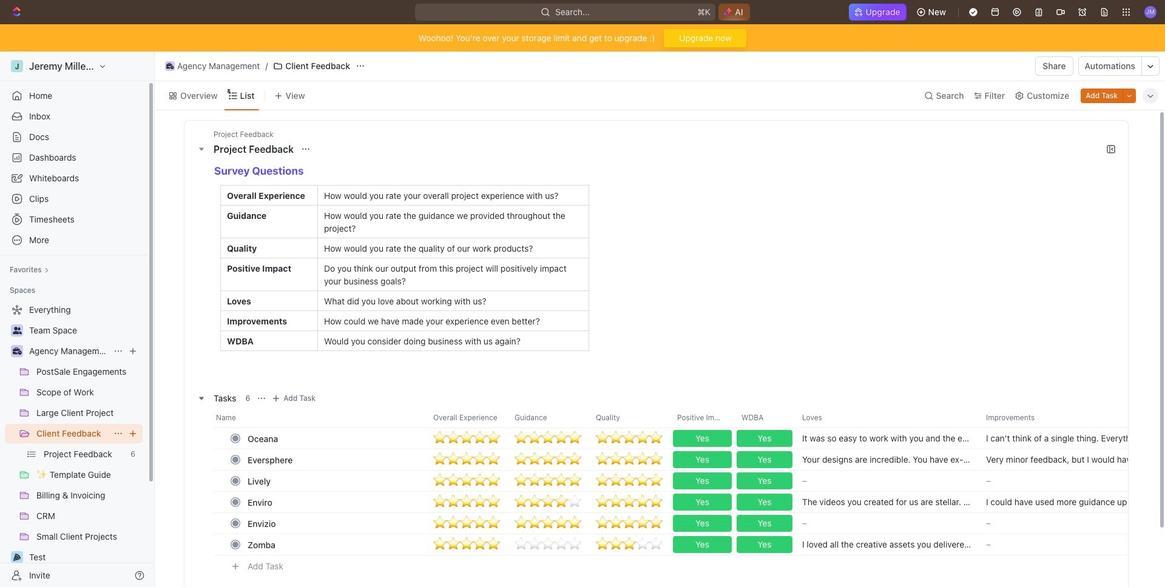 Task type: describe. For each thing, give the bounding box(es) containing it.
4 quality custom field. :3 .of. 5 element from the left
[[636, 539, 650, 552]]

4 set value for guidance custom field element from the left
[[555, 539, 568, 552]]

0 vertical spatial business time image
[[166, 63, 174, 69]]

business time image inside 'tree'
[[12, 348, 22, 355]]

sidebar navigation
[[0, 52, 157, 588]]

user group image
[[12, 327, 22, 334]]

3 set value for guidance custom field element from the left
[[541, 539, 555, 552]]

4 guidance custom field. :4 .of. 5 element from the left
[[555, 496, 568, 509]]

3 guidance custom field. :4 .of. 5 element from the left
[[541, 496, 555, 509]]

2 quality custom field. :3 .of. 5 element from the left
[[609, 539, 623, 552]]

5 quality custom field. :3 .of. 5 element from the left
[[650, 539, 663, 552]]

5 set value for guidance custom field element from the left
[[568, 539, 582, 552]]



Task type: vqa. For each thing, say whether or not it's contained in the screenshot.
TAB LIST
no



Task type: locate. For each thing, give the bounding box(es) containing it.
5 guidance custom field. :4 .of. 5 element from the left
[[568, 496, 582, 509]]

tree inside sidebar navigation
[[5, 300, 143, 588]]

jeremy miller's workspace, , element
[[11, 60, 23, 72]]

pizza slice image
[[13, 554, 21, 561]]

business time image
[[166, 63, 174, 69], [12, 348, 22, 355]]

guidance custom field. :4 .of. 5 element
[[515, 496, 528, 509], [528, 496, 541, 509], [541, 496, 555, 509], [555, 496, 568, 509], [568, 496, 582, 509]]

1 guidance custom field. :4 .of. 5 element from the left
[[515, 496, 528, 509]]

1 horizontal spatial business time image
[[166, 63, 174, 69]]

guidance custom field. :5 .of. 5 element
[[515, 432, 528, 446], [528, 432, 541, 446], [541, 432, 555, 446], [555, 432, 568, 446], [568, 432, 582, 446], [515, 454, 528, 467], [528, 454, 541, 467], [541, 454, 555, 467], [555, 454, 568, 467], [568, 454, 582, 467], [515, 475, 528, 488], [528, 475, 541, 488], [541, 475, 555, 488], [555, 475, 568, 488], [568, 475, 582, 488], [515, 517, 528, 531], [528, 517, 541, 531], [541, 517, 555, 531], [555, 517, 568, 531], [568, 517, 582, 531]]

2 guidance custom field. :4 .of. 5 element from the left
[[528, 496, 541, 509]]

0 horizontal spatial business time image
[[12, 348, 22, 355]]

quality custom field. :5 .of. 5 element
[[596, 432, 609, 446], [609, 432, 623, 446], [623, 432, 636, 446], [636, 432, 650, 446], [650, 432, 663, 446], [596, 454, 609, 467], [609, 454, 623, 467], [623, 454, 636, 467], [636, 454, 650, 467], [650, 454, 663, 467], [596, 475, 609, 488], [609, 475, 623, 488], [623, 475, 636, 488], [636, 475, 650, 488], [650, 475, 663, 488], [596, 496, 609, 509], [609, 496, 623, 509], [623, 496, 636, 509], [636, 496, 650, 509], [650, 496, 663, 509], [596, 517, 609, 531], [609, 517, 623, 531], [623, 517, 636, 531], [636, 517, 650, 531], [650, 517, 663, 531]]

1 quality custom field. :3 .of. 5 element from the left
[[596, 539, 609, 552]]

tree
[[5, 300, 143, 588]]

3 quality custom field. :3 .of. 5 element from the left
[[623, 539, 636, 552]]

quality custom field. :3 .of. 5 element
[[596, 539, 609, 552], [609, 539, 623, 552], [623, 539, 636, 552], [636, 539, 650, 552], [650, 539, 663, 552]]

1 vertical spatial business time image
[[12, 348, 22, 355]]

overall experience custom field. :5 .of. 5 element
[[433, 432, 447, 446], [447, 432, 460, 446], [460, 432, 473, 446], [473, 432, 487, 446], [487, 432, 500, 446], [433, 454, 447, 467], [447, 454, 460, 467], [460, 454, 473, 467], [473, 454, 487, 467], [487, 454, 500, 467], [433, 475, 447, 488], [447, 475, 460, 488], [460, 475, 473, 488], [473, 475, 487, 488], [487, 475, 500, 488], [433, 496, 447, 509], [447, 496, 460, 509], [460, 496, 473, 509], [473, 496, 487, 509], [487, 496, 500, 509], [433, 517, 447, 531], [447, 517, 460, 531], [460, 517, 473, 531], [473, 517, 487, 531], [487, 517, 500, 531], [433, 539, 447, 552], [447, 539, 460, 552], [460, 539, 473, 552], [473, 539, 487, 552], [487, 539, 500, 552]]

set value for guidance custom field element
[[515, 539, 528, 552], [528, 539, 541, 552], [541, 539, 555, 552], [555, 539, 568, 552], [568, 539, 582, 552]]

2 set value for guidance custom field element from the left
[[528, 539, 541, 552]]

1 set value for guidance custom field element from the left
[[515, 539, 528, 552]]



